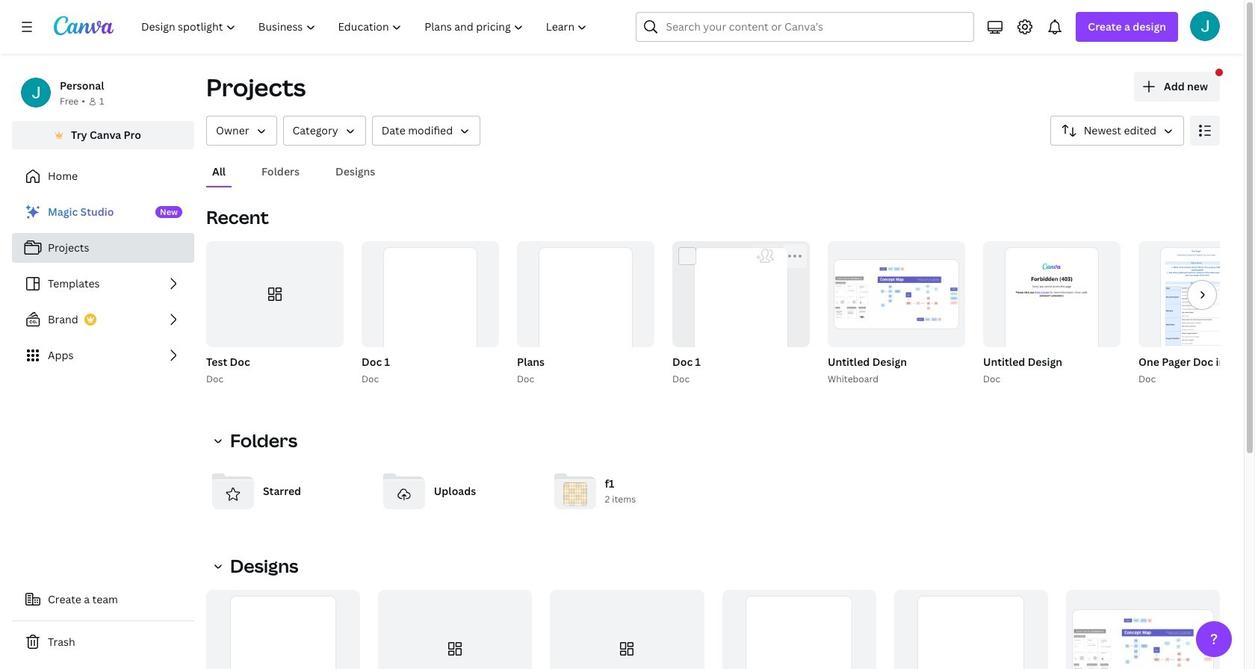 Task type: describe. For each thing, give the bounding box(es) containing it.
john smith image
[[1191, 11, 1221, 41]]

Date modified button
[[372, 116, 481, 146]]

Category button
[[283, 116, 366, 146]]



Task type: locate. For each thing, give the bounding box(es) containing it.
None search field
[[636, 12, 975, 42]]

Search search field
[[666, 13, 945, 41]]

Sort by button
[[1051, 116, 1185, 146]]

group
[[203, 241, 344, 387], [206, 241, 344, 348], [359, 241, 499, 387], [362, 241, 499, 381], [514, 241, 655, 387], [517, 241, 655, 381], [670, 241, 810, 387], [673, 241, 810, 381], [825, 241, 966, 387], [828, 241, 966, 348], [981, 241, 1121, 387], [984, 241, 1121, 381], [1136, 241, 1256, 387], [1139, 241, 1256, 381], [206, 591, 360, 670], [378, 591, 532, 670], [894, 591, 1049, 670], [1067, 591, 1221, 670]]

list
[[12, 197, 194, 371]]

Owner button
[[206, 116, 277, 146]]

top level navigation element
[[132, 12, 601, 42]]



Task type: vqa. For each thing, say whether or not it's contained in the screenshot.
James Peterson Icon
no



